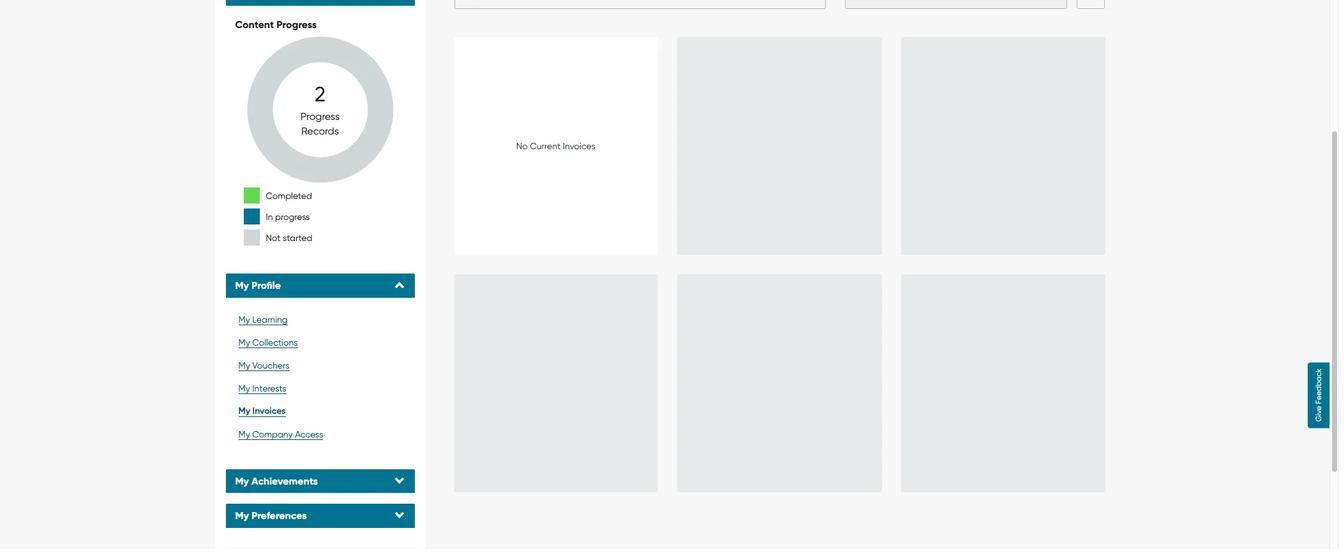 Task type: describe. For each thing, give the bounding box(es) containing it.
my preferences button
[[235, 511, 405, 523]]

chevron down image for preferences
[[395, 512, 405, 522]]

my for my vouchers
[[239, 361, 250, 371]]

my company access
[[239, 430, 323, 440]]

my learning button
[[235, 312, 405, 328]]

company
[[252, 430, 293, 440]]

content progress
[[235, 18, 317, 30]]

records
[[301, 125, 339, 137]]

my for my collections
[[239, 338, 250, 348]]

2
[[315, 83, 326, 107]]

chevron down image for achievements
[[395, 477, 405, 487]]

collections
[[252, 338, 298, 348]]

chevron up image
[[395, 281, 405, 291]]

my vouchers
[[239, 361, 290, 371]]

my invoices button
[[235, 404, 405, 420]]

my interests button
[[235, 381, 405, 397]]

my for my preferences
[[235, 511, 249, 523]]

my learning
[[239, 315, 288, 325]]

no current invoices
[[517, 141, 596, 151]]

my achievements button
[[235, 476, 405, 488]]

profile
[[252, 280, 281, 292]]

my for my achievements
[[235, 476, 249, 488]]

my interests
[[239, 384, 286, 394]]

my preferences
[[235, 511, 307, 523]]

0 vertical spatial invoices
[[563, 141, 596, 151]]

my collections
[[239, 338, 298, 348]]

my preferences button
[[235, 511, 405, 523]]

current
[[530, 141, 561, 151]]



Task type: locate. For each thing, give the bounding box(es) containing it.
my left company
[[239, 430, 250, 440]]

my inside button
[[239, 406, 250, 417]]

my profile button
[[235, 280, 405, 292]]

my left vouchers
[[239, 361, 250, 371]]

my for my learning
[[239, 315, 250, 325]]

my left learning
[[239, 315, 250, 325]]

content
[[235, 18, 274, 30]]

my achievements
[[235, 476, 318, 488]]

progress for 2
[[301, 111, 340, 123]]

achievements
[[252, 476, 318, 488]]

progress up records
[[301, 111, 340, 123]]

my achievements button
[[235, 476, 405, 488]]

progress for content
[[277, 18, 317, 30]]

1 vertical spatial invoices
[[253, 406, 286, 417]]

2 progress records
[[301, 83, 340, 137]]

chevron down image
[[395, 477, 405, 487], [395, 512, 405, 522]]

1 horizontal spatial invoices
[[563, 141, 596, 151]]

my left profile
[[235, 280, 249, 292]]

my for my profile
[[235, 280, 249, 292]]

my down my learning
[[239, 338, 250, 348]]

chevron down image inside my preferences button
[[395, 512, 405, 522]]

my left achievements
[[235, 476, 249, 488]]

my left preferences
[[235, 511, 249, 523]]

0 vertical spatial chevron down image
[[395, 477, 405, 487]]

interests
[[252, 384, 286, 394]]

Search Invoices text field
[[454, 0, 826, 9]]

my inside button
[[239, 384, 250, 394]]

my for my invoices
[[239, 406, 250, 417]]

1 chevron down image from the top
[[395, 477, 405, 487]]

invoices right 'current'
[[563, 141, 596, 151]]

my
[[235, 280, 249, 292], [239, 315, 250, 325], [239, 338, 250, 348], [239, 361, 250, 371], [239, 384, 250, 394], [239, 406, 250, 417], [239, 430, 250, 440], [235, 476, 249, 488], [235, 511, 249, 523]]

1 vertical spatial chevron down image
[[395, 512, 405, 522]]

invoices down interests
[[253, 406, 286, 417]]

no
[[517, 141, 528, 151]]

vouchers
[[252, 361, 290, 371]]

2 chevron down image from the top
[[395, 512, 405, 522]]

my collections button
[[235, 335, 405, 351]]

my down my interests
[[239, 406, 250, 417]]

learning
[[252, 315, 288, 325]]

invoices inside my invoices button
[[253, 406, 286, 417]]

progress
[[277, 18, 317, 30], [301, 111, 340, 123]]

invoices
[[563, 141, 596, 151], [253, 406, 286, 417]]

0 vertical spatial progress
[[277, 18, 317, 30]]

my for my company access
[[239, 430, 250, 440]]

progress right content
[[277, 18, 317, 30]]

tab
[[226, 0, 415, 5]]

chevron down image inside my achievements button
[[395, 477, 405, 487]]

my profile
[[235, 280, 281, 292]]

my company access button
[[235, 427, 405, 443]]

my vouchers button
[[235, 358, 405, 374]]

access
[[295, 430, 323, 440]]

0 horizontal spatial invoices
[[253, 406, 286, 417]]

my profile button
[[235, 280, 405, 292]]

my left interests
[[239, 384, 250, 394]]

my for my interests
[[239, 384, 250, 394]]

my invoices
[[239, 406, 286, 417]]

1 vertical spatial progress
[[301, 111, 340, 123]]

preferences
[[252, 511, 307, 523]]



Task type: vqa. For each thing, say whether or not it's contained in the screenshot.
course
no



